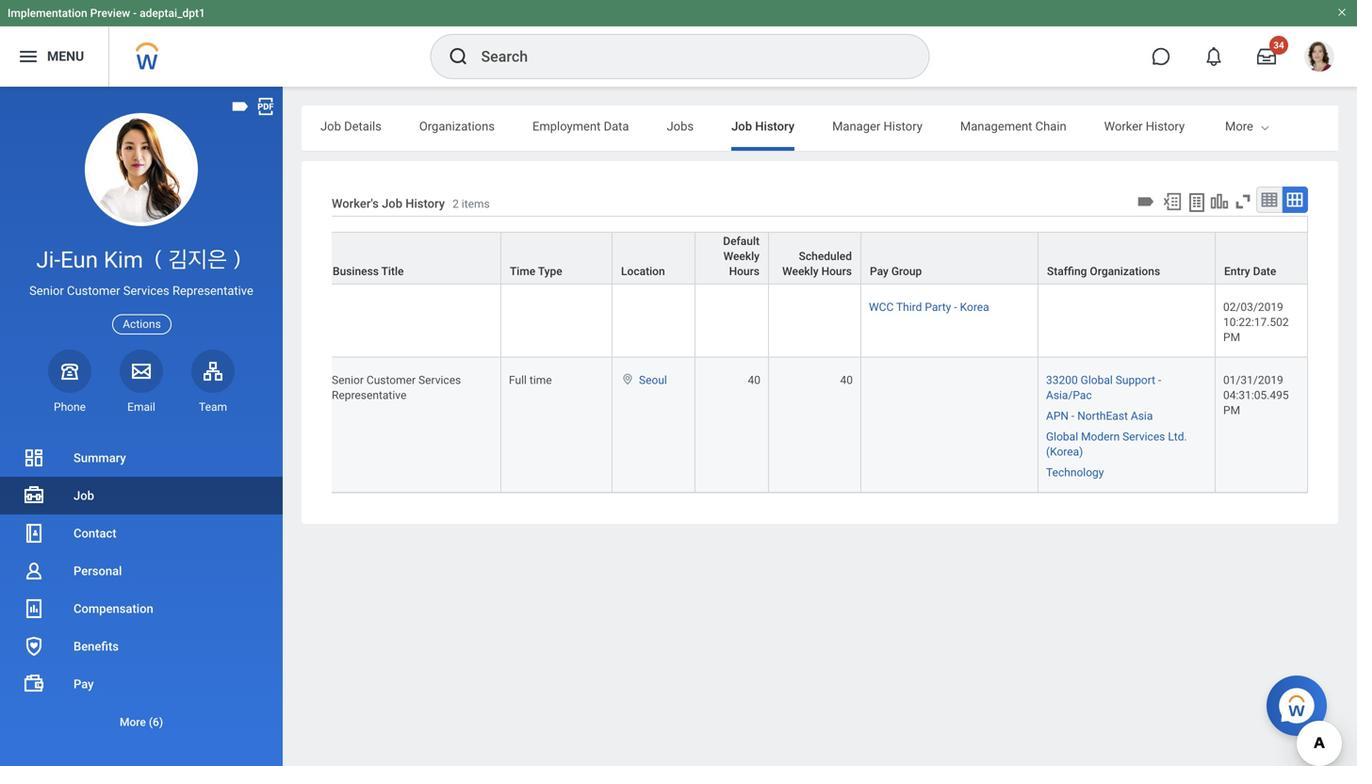 Task type: vqa. For each thing, say whether or not it's contained in the screenshot.
Favorites
no



Task type: locate. For each thing, give the bounding box(es) containing it.
worker history
[[1105, 119, 1185, 133]]

job history button
[[0, 217, 1308, 232]]

- inside 33200 global support - asia/pac
[[1159, 374, 1162, 387]]

scheduled
[[799, 250, 852, 263]]

weekly down "scheduled"
[[783, 265, 819, 278]]

1 vertical spatial pay
[[74, 678, 94, 692]]

1 pm from the top
[[1224, 331, 1241, 344]]

menu
[[47, 49, 84, 64]]

more left (6)
[[120, 716, 146, 729]]

0 vertical spatial senior
[[29, 284, 64, 298]]

more
[[1226, 119, 1254, 133], [120, 716, 146, 729]]

- inside 'link'
[[1072, 410, 1075, 423]]

1 horizontal spatial job history
[[732, 119, 795, 133]]

items selected list
[[1047, 370, 1208, 481]]

customer
[[67, 284, 120, 298], [367, 374, 416, 387]]

job history
[[732, 119, 795, 133], [252, 218, 310, 231]]

scheduled weekly hours button
[[769, 233, 861, 284]]

1 horizontal spatial weekly
[[783, 265, 819, 278]]

04:31:05.495
[[1224, 389, 1290, 402]]

1 vertical spatial more
[[120, 716, 146, 729]]

1 vertical spatial services
[[419, 374, 461, 387]]

senior customer services representative inside the navigation pane region
[[29, 284, 254, 298]]

1 vertical spatial job history
[[252, 218, 310, 231]]

2 pm from the top
[[1224, 404, 1241, 417]]

pm for 01/31/2019 04:31:05.495 pm
[[1224, 404, 1241, 417]]

location
[[621, 265, 665, 278]]

0 vertical spatial pay
[[870, 265, 889, 278]]

1 horizontal spatial customer
[[367, 374, 416, 387]]

tag image
[[1136, 191, 1157, 212]]

1 horizontal spatial hours
[[822, 265, 852, 278]]

tab list containing job details
[[302, 106, 1358, 151]]

chain
[[1036, 119, 1067, 133]]

inbox large image
[[1258, 47, 1277, 66]]

hours down "scheduled"
[[822, 265, 852, 278]]

services inside the navigation pane region
[[123, 284, 170, 298]]

team ji-eun kim （김지은） element
[[191, 400, 235, 415]]

global up asia/pac
[[1081, 374, 1113, 387]]

0 vertical spatial pm
[[1224, 331, 1241, 344]]

hours
[[729, 265, 760, 278], [822, 265, 852, 278]]

1 horizontal spatial 40
[[841, 374, 853, 387]]

1 row from the top
[[0, 217, 1309, 286]]

organizations
[[419, 119, 495, 133], [1090, 265, 1161, 278]]

job link
[[0, 477, 283, 515]]

(6)
[[149, 716, 163, 729]]

weekly inside scheduled weekly hours
[[783, 265, 819, 278]]

weekly inside default weekly hours
[[724, 250, 760, 263]]

1 horizontal spatial senior
[[332, 374, 364, 387]]

pm
[[1224, 331, 1241, 344], [1224, 404, 1241, 417]]

1 vertical spatial global
[[1047, 431, 1079, 444]]

services inside global modern services ltd. (korea)
[[1123, 431, 1166, 444]]

pay group button
[[862, 233, 1038, 284]]

row
[[0, 217, 1309, 286], [0, 285, 1309, 358], [0, 358, 1309, 493]]

pay left "group"
[[870, 265, 889, 278]]

jobs
[[667, 119, 694, 133]]

global
[[1081, 374, 1113, 387], [1047, 431, 1079, 444]]

employment data
[[533, 119, 629, 133]]

global up (korea)
[[1047, 431, 1079, 444]]

pm inside the 02/03/2019 10:22:17.502 pm
[[1224, 331, 1241, 344]]

group
[[892, 265, 922, 278]]

2 horizontal spatial services
[[1123, 431, 1166, 444]]

services
[[123, 284, 170, 298], [419, 374, 461, 387], [1123, 431, 1166, 444]]

- right apn
[[1072, 410, 1075, 423]]

hours down default
[[729, 265, 760, 278]]

pm inside 01/31/2019 04:31:05.495 pm
[[1224, 404, 1241, 417]]

menu banner
[[0, 0, 1358, 87]]

0 horizontal spatial services
[[123, 284, 170, 298]]

2
[[453, 197, 459, 211]]

1 horizontal spatial pay
[[870, 265, 889, 278]]

1 horizontal spatial senior customer services representative
[[332, 374, 464, 402]]

representative
[[173, 284, 254, 298], [332, 389, 407, 402]]

date
[[1254, 265, 1277, 278]]

- right support
[[1159, 374, 1162, 387]]

time
[[510, 265, 536, 278]]

support
[[1116, 374, 1156, 387]]

0 horizontal spatial hours
[[729, 265, 760, 278]]

0 horizontal spatial global
[[1047, 431, 1079, 444]]

1 horizontal spatial global
[[1081, 374, 1113, 387]]

manager
[[833, 119, 881, 133]]

more (6)
[[120, 716, 163, 729]]

hours for scheduled weekly hours
[[822, 265, 852, 278]]

row containing default weekly hours
[[0, 217, 1309, 286]]

search image
[[447, 45, 470, 68]]

0 horizontal spatial 40
[[748, 374, 761, 387]]

- right party
[[955, 301, 958, 314]]

korea
[[960, 301, 990, 314]]

personal link
[[0, 553, 283, 590]]

2 row from the top
[[0, 285, 1309, 358]]

benefits link
[[0, 628, 283, 666]]

01/31/2019
[[1224, 374, 1284, 387]]

0 vertical spatial services
[[123, 284, 170, 298]]

0 horizontal spatial more
[[120, 716, 146, 729]]

0 vertical spatial more
[[1226, 119, 1254, 133]]

pm for 02/03/2019 10:22:17.502 pm
[[1224, 331, 1241, 344]]

northeast
[[1078, 410, 1129, 423]]

close environment banner image
[[1337, 7, 1348, 18]]

more for more
[[1226, 119, 1254, 133]]

pm down 04:31:05.495
[[1224, 404, 1241, 417]]

pay down benefits
[[74, 678, 94, 692]]

cell
[[324, 285, 502, 358], [502, 285, 613, 358], [613, 285, 696, 358], [696, 285, 769, 358], [769, 285, 862, 358], [1039, 285, 1216, 358], [862, 358, 1039, 493]]

senior
[[29, 284, 64, 298], [332, 374, 364, 387]]

customer inside senior customer services representative
[[367, 374, 416, 387]]

0 horizontal spatial job history
[[252, 218, 310, 231]]

compensation image
[[23, 598, 45, 620]]

email ji-eun kim （김지은） element
[[120, 400, 163, 415]]

- right preview
[[133, 7, 137, 20]]

34
[[1274, 40, 1285, 51]]

organizations right staffing
[[1090, 265, 1161, 278]]

apn - northeast asia
[[1047, 410, 1154, 423]]

1 vertical spatial customer
[[367, 374, 416, 387]]

pay
[[870, 265, 889, 278], [74, 678, 94, 692]]

0 vertical spatial customer
[[67, 284, 120, 298]]

actions
[[123, 318, 161, 331]]

personal image
[[23, 560, 45, 583]]

pay inside popup button
[[870, 265, 889, 278]]

1 horizontal spatial more
[[1226, 119, 1254, 133]]

pm down 10:22:17.502
[[1224, 331, 1241, 344]]

export to worksheets image
[[1186, 191, 1209, 214]]

weekly down default
[[724, 250, 760, 263]]

1 horizontal spatial organizations
[[1090, 265, 1161, 278]]

1 horizontal spatial services
[[419, 374, 461, 387]]

toolbar
[[1133, 187, 1309, 216]]

more inside more (6) dropdown button
[[120, 716, 146, 729]]

0 vertical spatial representative
[[173, 284, 254, 298]]

team link
[[191, 350, 235, 415]]

location button
[[613, 233, 695, 284]]

1 hours from the left
[[729, 265, 760, 278]]

0 vertical spatial job history
[[732, 119, 795, 133]]

1 vertical spatial weekly
[[783, 265, 819, 278]]

scheduled weekly hours
[[783, 250, 852, 278]]

tab list
[[302, 106, 1358, 151]]

1 vertical spatial organizations
[[1090, 265, 1161, 278]]

33200 global support - asia/pac link
[[1047, 370, 1162, 402]]

0 vertical spatial weekly
[[724, 250, 760, 263]]

more down 34 button
[[1226, 119, 1254, 133]]

hours inside scheduled weekly hours
[[822, 265, 852, 278]]

compensation
[[74, 602, 153, 616]]

contact
[[74, 527, 117, 541]]

compensation link
[[0, 590, 283, 628]]

0 horizontal spatial pay
[[74, 678, 94, 692]]

0 horizontal spatial weekly
[[724, 250, 760, 263]]

organizations down search image at the top left
[[419, 119, 495, 133]]

services down asia
[[1123, 431, 1166, 444]]

0 horizontal spatial senior
[[29, 284, 64, 298]]

1 horizontal spatial representative
[[332, 389, 407, 402]]

0 vertical spatial organizations
[[419, 119, 495, 133]]

tag image
[[230, 96, 251, 117]]

title
[[382, 265, 404, 278]]

1 vertical spatial pm
[[1224, 404, 1241, 417]]

0 horizontal spatial customer
[[67, 284, 120, 298]]

summary
[[74, 451, 126, 465]]

weekly
[[724, 250, 760, 263], [783, 265, 819, 278]]

0 vertical spatial global
[[1081, 374, 1113, 387]]

Search Workday  search field
[[481, 36, 891, 77]]

0 horizontal spatial representative
[[173, 284, 254, 298]]

expand table image
[[1286, 190, 1305, 209]]

more for more (6)
[[120, 716, 146, 729]]

worker's
[[332, 196, 379, 211]]

adeptai_dpt1
[[140, 7, 205, 20]]

list
[[0, 439, 283, 741]]

0 vertical spatial senior customer services representative
[[29, 284, 254, 298]]

services down 'ji-eun kim （김지은）'
[[123, 284, 170, 298]]

weekly for default
[[724, 250, 760, 263]]

-
[[133, 7, 137, 20], [955, 301, 958, 314], [1159, 374, 1162, 387], [1072, 410, 1075, 423]]

data
[[604, 119, 629, 133]]

0 horizontal spatial senior customer services representative
[[29, 284, 254, 298]]

job inside list
[[74, 489, 94, 503]]

（김지은）
[[149, 247, 247, 273]]

1 vertical spatial representative
[[332, 389, 407, 402]]

ji-
[[36, 247, 60, 273]]

1 vertical spatial senior customer services representative
[[332, 374, 464, 402]]

pay inside list
[[74, 678, 94, 692]]

3 row from the top
[[0, 358, 1309, 493]]

2 vertical spatial services
[[1123, 431, 1166, 444]]

1 vertical spatial senior
[[332, 374, 364, 387]]

table image
[[1261, 190, 1280, 209]]

full
[[509, 374, 527, 387]]

hours inside default weekly hours
[[729, 265, 760, 278]]

manager history
[[833, 119, 923, 133]]

34 button
[[1247, 36, 1289, 77]]

senior customer services representative
[[29, 284, 254, 298], [332, 374, 464, 402]]

2 hours from the left
[[822, 265, 852, 278]]

services left full
[[419, 374, 461, 387]]

mail image
[[130, 360, 153, 383]]



Task type: describe. For each thing, give the bounding box(es) containing it.
staffing organizations button
[[1039, 233, 1215, 284]]

1 40 from the left
[[748, 374, 761, 387]]

justify image
[[17, 45, 40, 68]]

timeline
[[1223, 119, 1270, 133]]

business title button
[[324, 233, 501, 284]]

apn - northeast asia link
[[1047, 406, 1154, 423]]

33200 global support - asia/pac
[[1047, 374, 1162, 402]]

global inside 33200 global support - asia/pac
[[1081, 374, 1113, 387]]

details
[[344, 119, 382, 133]]

time type
[[510, 265, 563, 278]]

row containing senior customer services representative
[[0, 358, 1309, 493]]

full time
[[509, 374, 552, 387]]

pay link
[[0, 666, 283, 703]]

implementation preview -   adeptai_dpt1
[[8, 7, 205, 20]]

job details
[[321, 119, 382, 133]]

seoul link
[[639, 370, 667, 387]]

global inside global modern services ltd. (korea)
[[1047, 431, 1079, 444]]

worker's job history 2 items
[[332, 196, 490, 211]]

staffing organizations
[[1048, 265, 1161, 278]]

ji-eun kim （김지은）
[[36, 247, 247, 273]]

wcc third party - korea link
[[869, 297, 990, 314]]

representative inside the navigation pane region
[[173, 284, 254, 298]]

implementation
[[8, 7, 87, 20]]

02/03/2019 10:22:17.502 pm
[[1224, 301, 1292, 344]]

02/03/2019
[[1224, 301, 1284, 314]]

view team image
[[202, 360, 224, 383]]

default
[[723, 235, 760, 248]]

senior customer services representative inside row
[[332, 374, 464, 402]]

business
[[333, 265, 379, 278]]

history inside popup button
[[274, 218, 310, 231]]

phone image
[[57, 360, 83, 383]]

worker
[[1105, 119, 1143, 133]]

entry date
[[1225, 265, 1277, 278]]

contact link
[[0, 515, 283, 553]]

phone ji-eun kim （김지은） element
[[48, 400, 91, 415]]

job inside popup button
[[252, 218, 271, 231]]

type
[[538, 265, 563, 278]]

management
[[961, 119, 1033, 133]]

email button
[[120, 350, 163, 415]]

entry date button
[[1216, 233, 1308, 284]]

01/31/2019 04:31:05.495 pm
[[1224, 374, 1292, 417]]

export to excel image
[[1163, 191, 1183, 212]]

pay for pay group
[[870, 265, 889, 278]]

(korea)
[[1047, 446, 1084, 459]]

additiona
[[1308, 119, 1358, 133]]

kim
[[104, 247, 143, 273]]

asia/pac
[[1047, 389, 1093, 402]]

summary link
[[0, 439, 283, 477]]

party
[[925, 301, 952, 314]]

time
[[530, 374, 552, 387]]

33200
[[1047, 374, 1078, 387]]

10:22:17.502
[[1224, 316, 1290, 329]]

pay group
[[870, 265, 922, 278]]

notifications large image
[[1205, 47, 1224, 66]]

eun
[[60, 247, 98, 273]]

row containing wcc third party - korea
[[0, 285, 1309, 358]]

customer inside the navigation pane region
[[67, 284, 120, 298]]

time type button
[[502, 233, 612, 284]]

organizations inside popup button
[[1090, 265, 1161, 278]]

job history inside job history popup button
[[252, 218, 310, 231]]

more (6) button
[[0, 711, 283, 734]]

business title
[[333, 265, 404, 278]]

senior inside the navigation pane region
[[29, 284, 64, 298]]

more (6) button
[[0, 703, 283, 741]]

job image
[[23, 485, 45, 507]]

global modern services ltd. (korea) link
[[1047, 427, 1188, 459]]

items
[[462, 197, 490, 211]]

staffing
[[1048, 265, 1088, 278]]

- inside menu banner
[[133, 7, 137, 20]]

menu button
[[0, 26, 109, 87]]

modern
[[1082, 431, 1120, 444]]

management chain
[[961, 119, 1067, 133]]

fullscreen image
[[1233, 191, 1254, 212]]

team
[[199, 401, 227, 414]]

wcc third party - korea
[[869, 301, 990, 314]]

seoul
[[639, 374, 667, 387]]

benefits
[[74, 640, 119, 654]]

actions button
[[112, 315, 171, 335]]

phone
[[54, 401, 86, 414]]

email
[[127, 401, 155, 414]]

location image
[[620, 373, 636, 386]]

entry
[[1225, 265, 1251, 278]]

third
[[897, 301, 923, 314]]

default weekly hours
[[723, 235, 760, 278]]

default weekly hours button
[[696, 233, 769, 284]]

pay for pay
[[74, 678, 94, 692]]

benefits image
[[23, 636, 45, 658]]

ltd.
[[1169, 431, 1188, 444]]

phone button
[[48, 350, 91, 415]]

0 horizontal spatial organizations
[[419, 119, 495, 133]]

technology
[[1047, 466, 1105, 480]]

pay image
[[23, 673, 45, 696]]

list containing summary
[[0, 439, 283, 741]]

weekly for scheduled
[[783, 265, 819, 278]]

navigation pane region
[[0, 87, 283, 767]]

technology link
[[1047, 463, 1105, 480]]

view printable version (pdf) image
[[256, 96, 276, 117]]

personal
[[74, 564, 122, 579]]

summary image
[[23, 447, 45, 470]]

2 40 from the left
[[841, 374, 853, 387]]

apn
[[1047, 410, 1069, 423]]

global modern services ltd. (korea)
[[1047, 431, 1188, 459]]

view worker - expand/collapse chart image
[[1210, 191, 1231, 212]]

profile logan mcneil image
[[1305, 41, 1335, 76]]

asia
[[1131, 410, 1154, 423]]

full time element
[[509, 370, 552, 387]]

hours for default weekly hours
[[729, 265, 760, 278]]

preview
[[90, 7, 130, 20]]

contact image
[[23, 522, 45, 545]]



